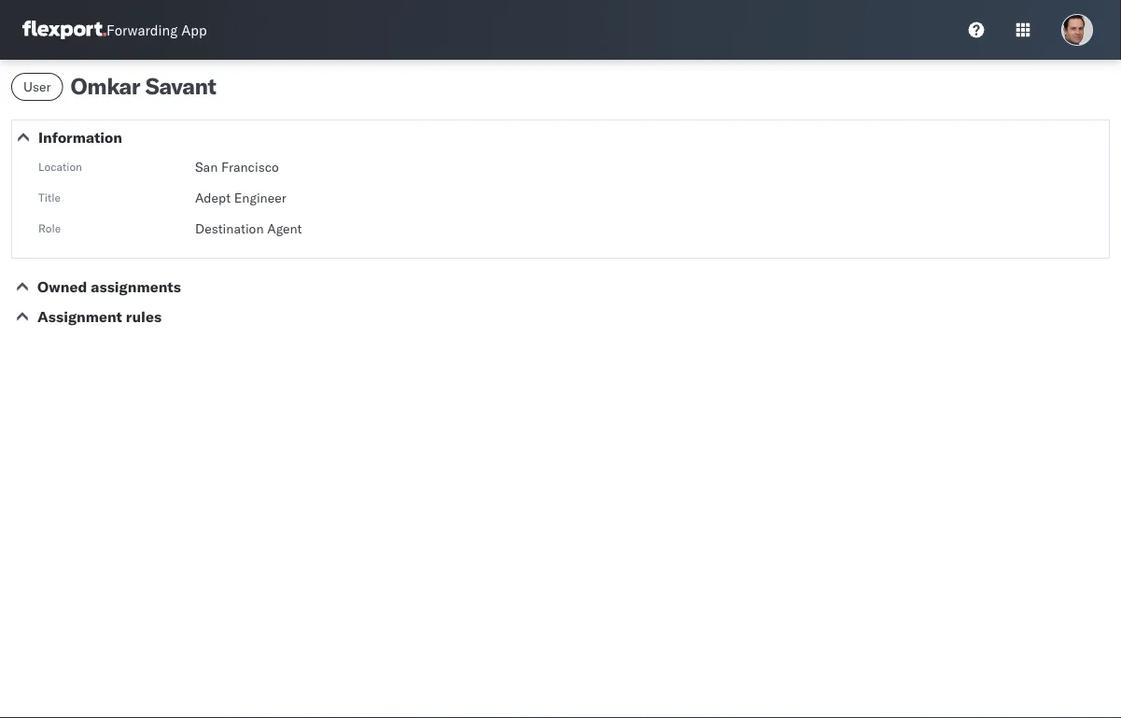Task type: describe. For each thing, give the bounding box(es) containing it.
destination
[[195, 220, 264, 237]]

assignment rules
[[37, 307, 162, 326]]

san
[[195, 159, 218, 175]]

adept
[[195, 190, 231, 206]]

francisco
[[221, 159, 279, 175]]

savant
[[145, 72, 216, 100]]

rules
[[126, 307, 162, 326]]

engineer
[[234, 190, 286, 206]]

adept engineer
[[195, 190, 286, 206]]

app
[[181, 21, 207, 39]]

user
[[23, 78, 51, 95]]



Task type: vqa. For each thing, say whether or not it's contained in the screenshot.
Flex ID button
no



Task type: locate. For each thing, give the bounding box(es) containing it.
forwarding app
[[106, 21, 207, 39]]

san francisco
[[195, 159, 279, 175]]

flexport. image
[[22, 21, 106, 39]]

assignment
[[37, 307, 122, 326]]

owned
[[37, 277, 87, 296]]

role
[[38, 221, 61, 235]]

location
[[38, 159, 82, 173]]

agent
[[267, 220, 302, 237]]

destination agent
[[195, 220, 302, 237]]

owned assignments
[[37, 277, 181, 296]]

information
[[38, 128, 122, 147]]

title
[[38, 190, 61, 204]]

omkar savant
[[71, 72, 216, 100]]

forwarding app link
[[22, 21, 207, 39]]

forwarding
[[106, 21, 178, 39]]

omkar
[[71, 72, 140, 100]]

assignments
[[91, 277, 181, 296]]



